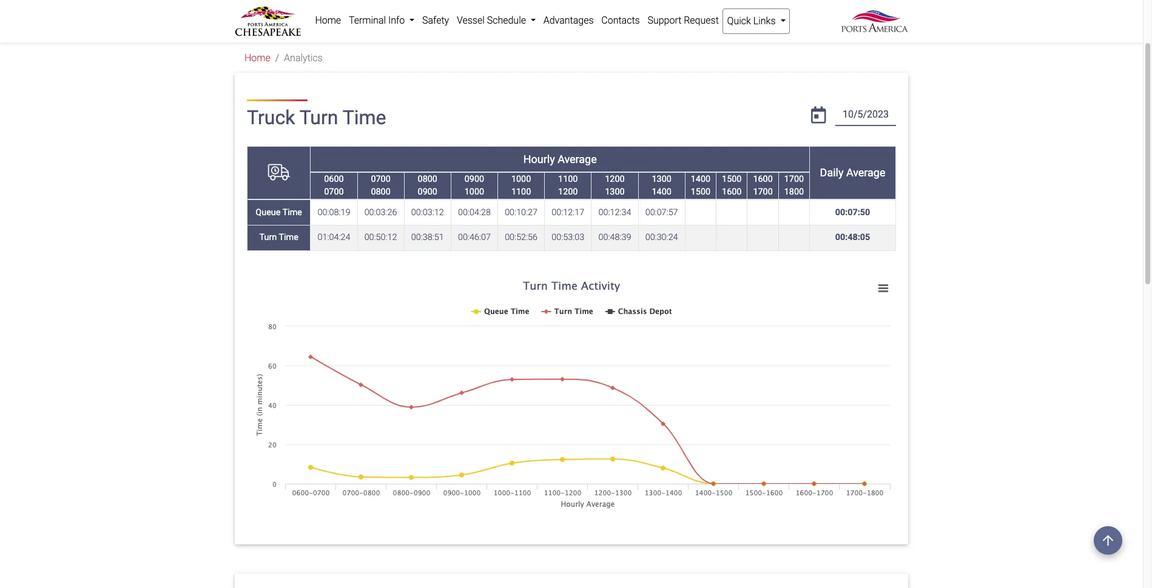 Task type: describe. For each thing, give the bounding box(es) containing it.
calendar day image
[[811, 107, 826, 124]]

00:03:12
[[411, 207, 444, 218]]

1 vertical spatial 1000
[[465, 187, 484, 197]]

0 vertical spatial average
[[558, 153, 597, 165]]

queue time
[[256, 207, 302, 218]]

00:07:57
[[645, 207, 678, 218]]

vessel
[[457, 15, 485, 26]]

0 horizontal spatial 0800
[[371, 187, 391, 197]]

0 vertical spatial 1100
[[558, 174, 578, 184]]

00:52:56
[[505, 233, 538, 243]]

00:53:03
[[552, 233, 584, 243]]

1300 1400
[[652, 174, 672, 197]]

1 vertical spatial 1700
[[753, 187, 773, 197]]

1 vertical spatial 1200
[[558, 187, 578, 197]]

00:48:05
[[835, 233, 870, 243]]

analytics
[[284, 52, 323, 64]]

1 vertical spatial 1500
[[691, 187, 711, 197]]

turn time
[[259, 233, 298, 243]]

vessel schedule link
[[453, 8, 540, 33]]

1000 1100
[[511, 174, 531, 197]]

time for 01:04:24
[[279, 233, 298, 243]]

0600
[[324, 174, 344, 184]]

quick
[[727, 15, 751, 27]]

terminal
[[349, 15, 386, 26]]

1 horizontal spatial average
[[846, 166, 886, 179]]

0 vertical spatial time
[[343, 106, 386, 129]]

safety
[[422, 15, 449, 26]]

00:12:17
[[552, 207, 584, 218]]

1 vertical spatial 1400
[[652, 187, 672, 197]]

1 vertical spatial home
[[245, 52, 270, 64]]

00:38:51
[[411, 233, 444, 243]]

daily
[[820, 166, 844, 179]]

1 horizontal spatial 1000
[[511, 174, 531, 184]]

0 horizontal spatial 0700
[[324, 187, 344, 197]]

0900 1000
[[465, 174, 484, 197]]

safety link
[[418, 8, 453, 33]]

hourly average daily average
[[523, 153, 886, 179]]

vessel schedule
[[457, 15, 528, 26]]

0 horizontal spatial home link
[[245, 52, 270, 64]]

1 vertical spatial 1100
[[511, 187, 531, 197]]

00:03:26
[[364, 207, 397, 218]]

1 horizontal spatial 1300
[[652, 174, 672, 184]]

truck turn time
[[247, 106, 386, 129]]

00:08:19
[[318, 207, 350, 218]]

1 horizontal spatial turn
[[300, 106, 338, 129]]

1 horizontal spatial 1500
[[722, 174, 742, 184]]

1500 1600
[[722, 174, 742, 197]]

terminal info link
[[345, 8, 418, 33]]

00:10:27
[[505, 207, 538, 218]]

0 vertical spatial 1200
[[605, 174, 625, 184]]

1 horizontal spatial 0700
[[371, 174, 391, 184]]

schedule
[[487, 15, 526, 26]]

info
[[388, 15, 405, 26]]



Task type: vqa. For each thing, say whether or not it's contained in the screenshot.


Task type: locate. For each thing, give the bounding box(es) containing it.
00:50:12
[[364, 233, 397, 243]]

0800 up 00:03:12
[[418, 174, 437, 184]]

1500 down hourly average daily average
[[691, 187, 711, 197]]

1600 1700
[[753, 174, 773, 197]]

0900 up 00:04:28
[[465, 174, 484, 184]]

0 vertical spatial 0700
[[371, 174, 391, 184]]

0 vertical spatial 1600
[[753, 174, 773, 184]]

1 horizontal spatial 0800
[[418, 174, 437, 184]]

00:07:50
[[835, 207, 870, 218]]

0700
[[371, 174, 391, 184], [324, 187, 344, 197]]

go to top image
[[1094, 527, 1123, 555]]

1 horizontal spatial 0900
[[465, 174, 484, 184]]

1 horizontal spatial 1600
[[753, 174, 773, 184]]

0 vertical spatial turn
[[300, 106, 338, 129]]

support
[[648, 15, 682, 26]]

truck
[[247, 106, 295, 129]]

turn
[[300, 106, 338, 129], [259, 233, 277, 243]]

time for 00:08:19
[[283, 207, 302, 218]]

0 horizontal spatial 1600
[[722, 187, 742, 197]]

1700
[[784, 174, 804, 184], [753, 187, 773, 197]]

hourly
[[523, 153, 555, 165]]

1700 left 1800
[[753, 187, 773, 197]]

0700 down the 0600
[[324, 187, 344, 197]]

00:04:28
[[458, 207, 491, 218]]

home left terminal
[[315, 15, 341, 26]]

average
[[558, 153, 597, 165], [846, 166, 886, 179]]

1 horizontal spatial home link
[[311, 8, 345, 33]]

0800 0900
[[418, 174, 437, 197]]

0 vertical spatial home link
[[311, 8, 345, 33]]

0 vertical spatial 0800
[[418, 174, 437, 184]]

2 vertical spatial time
[[279, 233, 298, 243]]

00:30:24
[[645, 233, 678, 243]]

quick links
[[727, 15, 778, 27]]

queue
[[256, 207, 281, 218]]

home link left terminal
[[311, 8, 345, 33]]

0 vertical spatial 1400
[[691, 174, 711, 184]]

advantages
[[544, 15, 594, 26]]

0 horizontal spatial 1300
[[605, 187, 625, 197]]

1200 up 00:12:34
[[605, 174, 625, 184]]

0 horizontal spatial 1200
[[558, 187, 578, 197]]

time
[[343, 106, 386, 129], [283, 207, 302, 218], [279, 233, 298, 243]]

0 horizontal spatial turn
[[259, 233, 277, 243]]

1700 1800
[[784, 174, 804, 197]]

1 vertical spatial 1300
[[605, 187, 625, 197]]

home link left analytics on the left of page
[[245, 52, 270, 64]]

0 vertical spatial 1300
[[652, 174, 672, 184]]

00:12:34
[[599, 207, 631, 218]]

0800 up 00:03:26
[[371, 187, 391, 197]]

0 vertical spatial 0900
[[465, 174, 484, 184]]

0 horizontal spatial 1400
[[652, 187, 672, 197]]

contacts link
[[598, 8, 644, 33]]

1500 right 1400 1500 in the top right of the page
[[722, 174, 742, 184]]

home
[[315, 15, 341, 26], [245, 52, 270, 64]]

1800
[[784, 187, 804, 197]]

1400
[[691, 174, 711, 184], [652, 187, 672, 197]]

1300
[[652, 174, 672, 184], [605, 187, 625, 197]]

00:48:39
[[599, 233, 631, 243]]

support request link
[[644, 8, 723, 33]]

contacts
[[602, 15, 640, 26]]

1400 left "1500 1600" on the top of page
[[691, 174, 711, 184]]

1000 down hourly
[[511, 174, 531, 184]]

1500
[[722, 174, 742, 184], [691, 187, 711, 197]]

0 vertical spatial 1500
[[722, 174, 742, 184]]

terminal info
[[349, 15, 407, 26]]

0 horizontal spatial 1700
[[753, 187, 773, 197]]

0 vertical spatial 1700
[[784, 174, 804, 184]]

0 horizontal spatial 0900
[[418, 187, 437, 197]]

quick links link
[[723, 8, 790, 34]]

1 vertical spatial average
[[846, 166, 886, 179]]

0 horizontal spatial home
[[245, 52, 270, 64]]

1100
[[558, 174, 578, 184], [511, 187, 531, 197]]

0800
[[418, 174, 437, 184], [371, 187, 391, 197]]

None text field
[[836, 105, 896, 126]]

1100 up 00:12:17
[[558, 174, 578, 184]]

0700 up 00:03:26
[[371, 174, 391, 184]]

0 horizontal spatial 1500
[[691, 187, 711, 197]]

request
[[684, 15, 719, 26]]

1300 up 00:12:34
[[605, 187, 625, 197]]

1 vertical spatial home link
[[245, 52, 270, 64]]

1 horizontal spatial 1100
[[558, 174, 578, 184]]

1000 up 00:04:28
[[465, 187, 484, 197]]

01:04:24
[[318, 233, 350, 243]]

1 vertical spatial 1600
[[722, 187, 742, 197]]

1 vertical spatial 0800
[[371, 187, 391, 197]]

1400 up 00:07:57
[[652, 187, 672, 197]]

1200 1300
[[605, 174, 625, 197]]

1 vertical spatial 0900
[[418, 187, 437, 197]]

1 vertical spatial time
[[283, 207, 302, 218]]

1 horizontal spatial 1700
[[784, 174, 804, 184]]

0600 0700
[[324, 174, 344, 197]]

1300 up 00:07:57
[[652, 174, 672, 184]]

0 horizontal spatial 1100
[[511, 187, 531, 197]]

support request
[[648, 15, 719, 26]]

0700 0800
[[371, 174, 391, 197]]

1600 left 1700 1800
[[753, 174, 773, 184]]

0 horizontal spatial 1000
[[465, 187, 484, 197]]

1 horizontal spatial home
[[315, 15, 341, 26]]

1400 1500
[[691, 174, 711, 197]]

advantages link
[[540, 8, 598, 33]]

1 vertical spatial turn
[[259, 233, 277, 243]]

home left analytics on the left of page
[[245, 52, 270, 64]]

1600 left 1600 1700
[[722, 187, 742, 197]]

0 vertical spatial 1000
[[511, 174, 531, 184]]

1700 up 1800
[[784, 174, 804, 184]]

1100 1200
[[558, 174, 578, 197]]

home link
[[311, 8, 345, 33], [245, 52, 270, 64]]

average right daily
[[846, 166, 886, 179]]

links
[[753, 15, 776, 27]]

0 horizontal spatial average
[[558, 153, 597, 165]]

0900 up 00:03:12
[[418, 187, 437, 197]]

1200 up 00:12:17
[[558, 187, 578, 197]]

0900
[[465, 174, 484, 184], [418, 187, 437, 197]]

average up 1100 1200 on the top
[[558, 153, 597, 165]]

1000
[[511, 174, 531, 184], [465, 187, 484, 197]]

0 vertical spatial home
[[315, 15, 341, 26]]

00:46:07
[[458, 233, 491, 243]]

1 vertical spatial 0700
[[324, 187, 344, 197]]

1200
[[605, 174, 625, 184], [558, 187, 578, 197]]

1100 up the '00:10:27'
[[511, 187, 531, 197]]

turn down queue
[[259, 233, 277, 243]]

1 horizontal spatial 1200
[[605, 174, 625, 184]]

turn right truck at the top of page
[[300, 106, 338, 129]]

1 horizontal spatial 1400
[[691, 174, 711, 184]]

1600
[[753, 174, 773, 184], [722, 187, 742, 197]]



